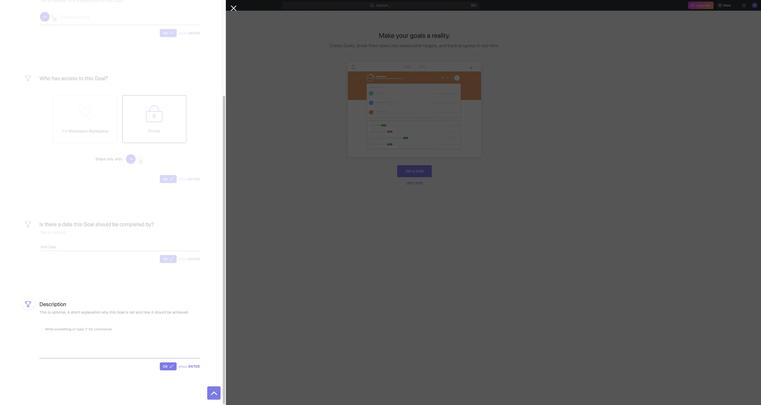 Task type: locate. For each thing, give the bounding box(es) containing it.
track
[[448, 43, 458, 48]]

a left "date"
[[58, 221, 61, 227]]

break
[[357, 43, 368, 48]]

2 horizontal spatial this
[[110, 310, 116, 315]]

and right set
[[136, 310, 142, 315]]

this for date
[[74, 221, 82, 227]]

tree
[[2, 111, 66, 183]]

who has access to this goal?
[[40, 75, 108, 81]]

time.
[[490, 43, 500, 48]]

it
[[151, 310, 154, 315]]

1 vertical spatial should
[[155, 310, 166, 315]]

2 workspace from the left
[[89, 129, 108, 133]]

1 horizontal spatial a
[[413, 169, 415, 173]]

new button
[[716, 1, 735, 10]]

and
[[440, 43, 447, 48], [136, 310, 142, 315]]

be left achieved.
[[167, 310, 172, 315]]

workspace
[[68, 129, 88, 133], [89, 129, 108, 133]]

1 horizontal spatial goal
[[117, 310, 125, 315]]

description this is optional. a short explanation why this goal is set and how it should be achieved.
[[40, 301, 189, 315]]

0 vertical spatial this
[[85, 75, 93, 81]]

0 horizontal spatial should
[[95, 221, 111, 227]]

is
[[40, 221, 43, 227]]

is
[[48, 310, 51, 315], [126, 310, 129, 315]]

1 vertical spatial and
[[136, 310, 142, 315]]

private
[[148, 129, 161, 133]]

search...
[[376, 3, 392, 7]]

goals,
[[344, 43, 356, 48]]

access
[[61, 75, 78, 81]]

2 vertical spatial this
[[110, 310, 116, 315]]

should
[[95, 221, 111, 227], [155, 310, 166, 315]]

0 vertical spatial and
[[440, 43, 447, 48]]

learn more
[[406, 181, 423, 185]]

0 horizontal spatial a
[[58, 221, 61, 227]]

goal
[[416, 169, 424, 173], [84, 221, 94, 227], [117, 310, 125, 315]]

1 horizontal spatial be
[[167, 310, 172, 315]]

goal?
[[95, 75, 108, 81]]

0 vertical spatial should
[[95, 221, 111, 227]]

2 press from the top
[[179, 177, 188, 181]]

be
[[112, 221, 118, 227], [167, 310, 172, 315]]

real-
[[481, 43, 490, 48]]

measurable
[[400, 43, 422, 48]]

is there a date this goal should be completed by?
[[40, 221, 154, 227]]

ok button
[[160, 29, 177, 37], [160, 175, 177, 183], [160, 255, 177, 263], [160, 363, 177, 371]]

1 press enter from the top
[[179, 31, 200, 35]]

2 horizontal spatial a
[[427, 31, 431, 39]]

1 horizontal spatial is
[[126, 310, 129, 315]]

a right set
[[413, 169, 415, 173]]

1 horizontal spatial should
[[155, 310, 166, 315]]

2 press enter from the top
[[179, 177, 200, 181]]

3 ok button from the top
[[160, 255, 177, 263]]

them
[[369, 43, 379, 48]]

1 horizontal spatial workspace
[[89, 129, 108, 133]]

into
[[392, 43, 399, 48]]

1 horizontal spatial this
[[85, 75, 93, 81]]

goals
[[13, 73, 23, 78]]

ok
[[163, 31, 168, 35], [163, 177, 168, 181], [163, 257, 168, 261], [163, 364, 168, 369]]

press
[[179, 31, 188, 35], [179, 177, 188, 181], [179, 257, 188, 261], [179, 364, 188, 369]]

0 horizontal spatial is
[[48, 310, 51, 315]]

this right why
[[110, 310, 116, 315]]

should inside description this is optional. a short explanation why this goal is set and how it should be achieved.
[[155, 310, 166, 315]]

press enter
[[179, 31, 200, 35], [179, 177, 200, 181], [179, 257, 200, 261], [179, 364, 200, 369]]

0 horizontal spatial be
[[112, 221, 118, 227]]

be inside description this is optional. a short explanation why this goal is set and how it should be achieved.
[[167, 310, 172, 315]]

set a goal
[[406, 169, 424, 173]]

0 horizontal spatial this
[[74, 221, 82, 227]]

optional.
[[52, 310, 67, 315]]

1 horizontal spatial and
[[440, 43, 447, 48]]

a up targets,
[[427, 31, 431, 39]]

a inside dialog
[[58, 221, 61, 227]]

1 vertical spatial goal
[[84, 221, 94, 227]]

goal inside description this is optional. a short explanation why this goal is set and how it should be achieved.
[[117, 310, 125, 315]]

learn more link
[[406, 181, 423, 185]]

down
[[380, 43, 390, 48]]

new
[[724, 3, 732, 7]]

1 vertical spatial be
[[167, 310, 172, 315]]

create
[[330, 43, 343, 48]]

enter
[[188, 31, 200, 35], [188, 177, 200, 181], [188, 257, 200, 261], [188, 364, 200, 369]]

owner(s)
[[75, 14, 90, 19]]

upgrade link
[[689, 2, 714, 9]]

dialog
[[0, 0, 237, 405]]

this inside description this is optional. a short explanation why this goal is set and how it should be achieved.
[[110, 310, 116, 315]]

explanation
[[81, 310, 101, 315]]

goal right set
[[416, 169, 424, 173]]

0 horizontal spatial and
[[136, 310, 142, 315]]

0 vertical spatial be
[[112, 221, 118, 227]]

goal left set
[[117, 310, 125, 315]]

0 horizontal spatial workspace
[[68, 129, 88, 133]]

0 horizontal spatial goal
[[84, 221, 94, 227]]

1 vertical spatial this
[[74, 221, 82, 227]]

be left completed
[[112, 221, 118, 227]]

this right "to"
[[85, 75, 93, 81]]

2 vertical spatial a
[[58, 221, 61, 227]]

goal right "date"
[[84, 221, 94, 227]]

2 horizontal spatial goal
[[416, 169, 424, 173]]

is left set
[[126, 310, 129, 315]]

this right "date"
[[74, 221, 82, 227]]

this for to
[[85, 75, 93, 81]]

0 vertical spatial goal
[[416, 169, 424, 173]]

to
[[79, 75, 84, 81]]

0 vertical spatial a
[[427, 31, 431, 39]]

1 ok from the top
[[163, 31, 168, 35]]

3 enter from the top
[[188, 257, 200, 261]]

a
[[427, 31, 431, 39], [413, 169, 415, 173], [58, 221, 61, 227]]

and left track
[[440, 43, 447, 48]]

2 ok button from the top
[[160, 175, 177, 183]]

is right this
[[48, 310, 51, 315]]

4 ok from the top
[[163, 364, 168, 369]]

t's
[[62, 129, 67, 133]]

2 vertical spatial goal
[[117, 310, 125, 315]]

more
[[416, 181, 423, 185]]

this
[[85, 75, 93, 81], [74, 221, 82, 227], [110, 310, 116, 315]]

in
[[477, 43, 480, 48]]



Task type: vqa. For each thing, say whether or not it's contained in the screenshot.
Who has access to this Goal?
yes



Task type: describe. For each thing, give the bounding box(es) containing it.
sidebar navigation
[[0, 11, 68, 405]]

4 enter from the top
[[188, 364, 200, 369]]

1 enter from the top
[[188, 31, 200, 35]]

1 vertical spatial a
[[413, 169, 415, 173]]

make
[[379, 31, 395, 39]]

set
[[406, 169, 412, 173]]

and inside description this is optional. a short explanation why this goal is set and how it should be achieved.
[[136, 310, 142, 315]]

learn
[[406, 181, 415, 185]]

with:
[[115, 157, 123, 161]]

share
[[96, 157, 106, 161]]

upgrade
[[696, 3, 711, 7]]

2 enter from the top
[[188, 177, 200, 181]]

1 press from the top
[[179, 31, 188, 35]]

who
[[40, 75, 50, 81]]

t's workspace workspace
[[62, 129, 108, 133]]

3 press enter from the top
[[179, 257, 200, 261]]

only
[[107, 157, 114, 161]]

has
[[52, 75, 60, 81]]

choose
[[60, 14, 74, 19]]

targets,
[[424, 43, 438, 48]]

date
[[62, 221, 73, 227]]

by?
[[146, 221, 154, 227]]

short
[[71, 310, 80, 315]]

goals
[[410, 31, 426, 39]]

a
[[68, 310, 70, 315]]

set
[[130, 310, 135, 315]]

2 ok from the top
[[163, 177, 168, 181]]

1 is from the left
[[48, 310, 51, 315]]

3 press from the top
[[179, 257, 188, 261]]

achieved.
[[173, 310, 189, 315]]

completed
[[120, 221, 145, 227]]

2 is from the left
[[126, 310, 129, 315]]

this
[[40, 310, 47, 315]]

progress
[[459, 43, 476, 48]]

goals link
[[2, 71, 66, 80]]

there
[[45, 221, 57, 227]]

why
[[102, 310, 109, 315]]

description
[[40, 301, 66, 307]]

tree inside 'sidebar' navigation
[[2, 111, 66, 183]]

how
[[143, 310, 150, 315]]

4 press from the top
[[179, 364, 188, 369]]

reality.
[[432, 31, 451, 39]]

⌘k
[[471, 3, 477, 7]]

1 ok button from the top
[[160, 29, 177, 37]]

4 press enter from the top
[[179, 364, 200, 369]]

3 ok from the top
[[163, 257, 168, 261]]

choose owner(s)
[[60, 14, 90, 19]]

make your goals a reality.
[[379, 31, 451, 39]]

share only with:
[[96, 157, 123, 161]]

1 workspace from the left
[[68, 129, 88, 133]]

your
[[396, 31, 409, 39]]

dialog containing who has access to this goal?
[[0, 0, 237, 405]]

4 ok button from the top
[[160, 363, 177, 371]]

create goals, break them down into measurable targets, and track progress in real-time.
[[330, 43, 500, 48]]



